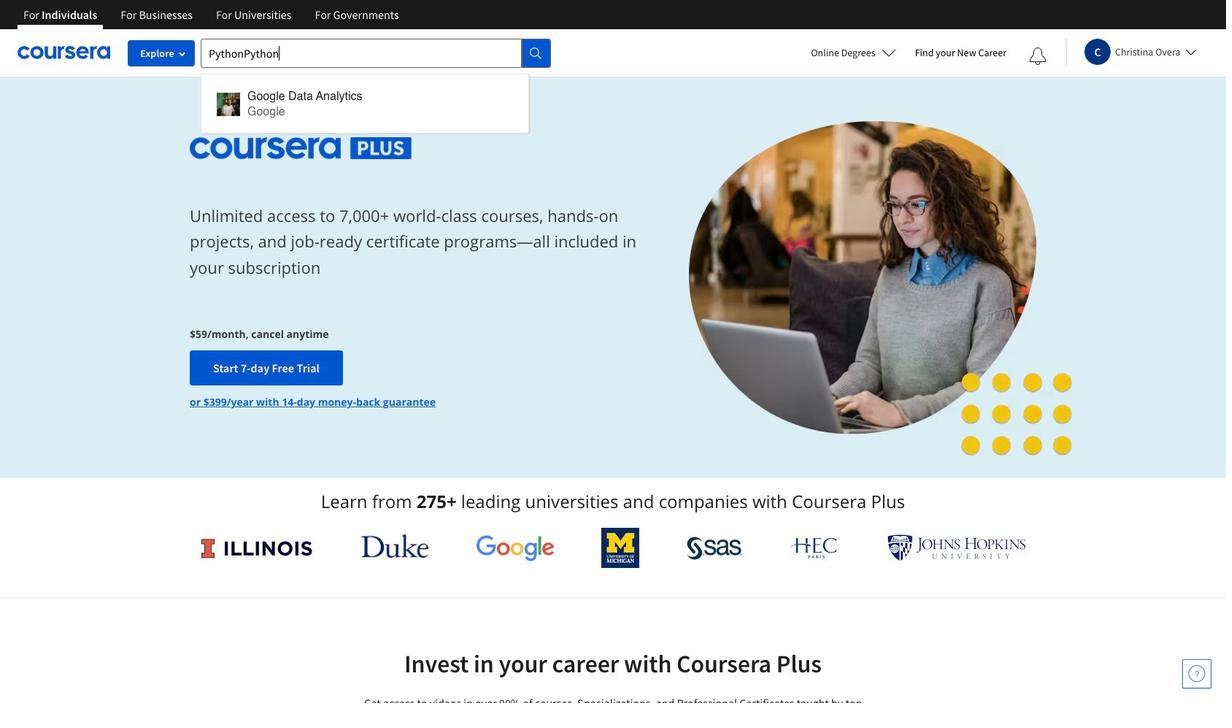 Task type: describe. For each thing, give the bounding box(es) containing it.
hec paris image
[[790, 533, 841, 563]]

sas image
[[687, 536, 742, 560]]

coursera image
[[18, 41, 110, 64]]

suggestion image image
[[217, 92, 240, 116]]

johns hopkins university image
[[888, 534, 1026, 561]]

What do you want to learn? text field
[[201, 38, 522, 68]]

coursera plus image
[[190, 137, 412, 159]]

university of illinois at urbana-champaign image
[[200, 536, 314, 560]]



Task type: locate. For each thing, give the bounding box(es) containing it.
help center image
[[1189, 665, 1206, 683]]

university of michigan image
[[602, 528, 640, 568]]

banner navigation
[[12, 0, 411, 29]]

google image
[[476, 534, 555, 561]]

None search field
[[201, 38, 551, 133]]

duke university image
[[361, 534, 429, 558]]



Task type: vqa. For each thing, say whether or not it's contained in the screenshot.
the lower
no



